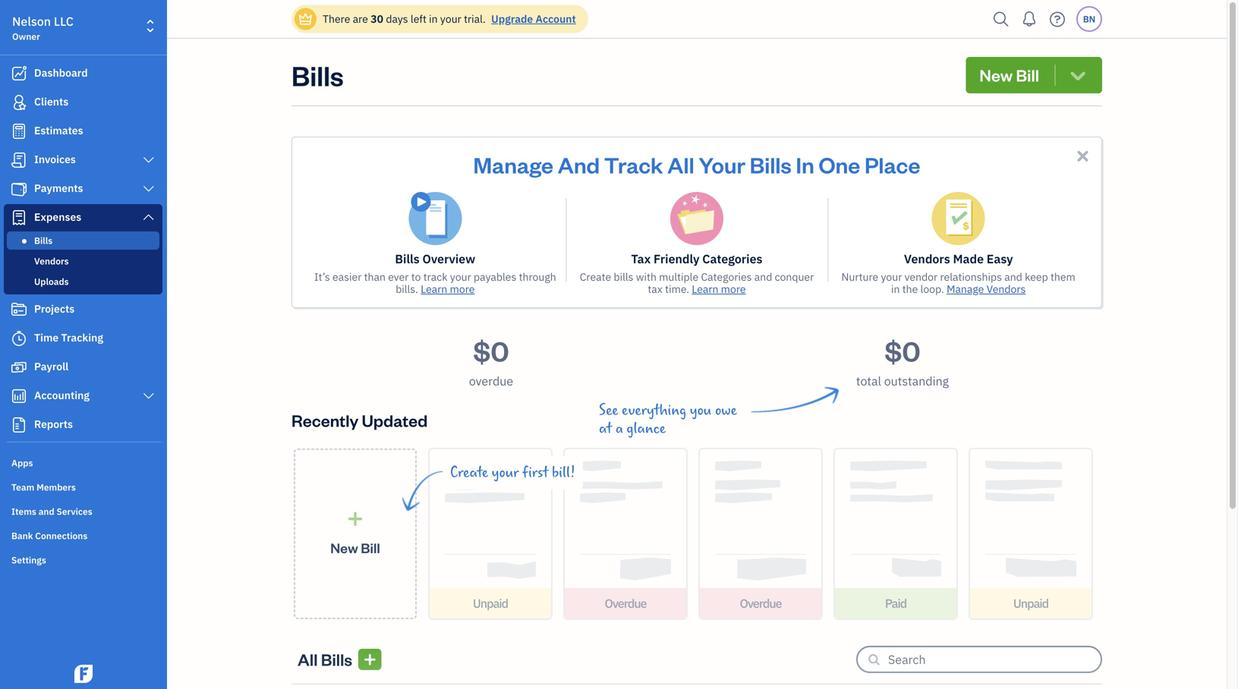Task type: vqa. For each thing, say whether or not it's contained in the screenshot.
the bottom Create
yes



Task type: locate. For each thing, give the bounding box(es) containing it.
0 horizontal spatial more
[[450, 282, 475, 296]]

it's easier than ever to track your payables through bills.
[[314, 270, 556, 296]]

manage down made
[[947, 282, 984, 296]]

1 vertical spatial categories
[[701, 270, 752, 284]]

learn
[[421, 282, 447, 296], [692, 282, 719, 296]]

2 learn more from the left
[[692, 282, 746, 296]]

search image
[[989, 8, 1013, 31]]

main element
[[0, 0, 205, 689]]

1 horizontal spatial and
[[754, 270, 772, 284]]

vendors made easy image
[[932, 192, 985, 245]]

2 more from the left
[[721, 282, 746, 296]]

tracking
[[61, 331, 103, 345]]

$0 for $0 overdue
[[473, 332, 509, 369]]

your down overview
[[450, 270, 471, 284]]

1 $0 from the left
[[473, 332, 509, 369]]

0 vertical spatial new
[[980, 64, 1013, 86]]

bills down expenses
[[34, 235, 53, 247]]

1 horizontal spatial manage
[[947, 282, 984, 296]]

dashboard link
[[4, 60, 162, 87]]

2 horizontal spatial overdue
[[740, 596, 782, 611]]

chevron large down image for accounting
[[142, 390, 156, 402]]

team members
[[11, 481, 76, 493]]

and right items
[[38, 506, 54, 518]]

learn right time.
[[692, 282, 719, 296]]

trial.
[[464, 12, 486, 26]]

chevron large down image up expenses link
[[142, 183, 156, 195]]

bills
[[292, 57, 344, 93], [750, 150, 792, 179], [34, 235, 53, 247], [395, 251, 420, 267], [321, 649, 352, 670]]

0 horizontal spatial learn
[[421, 282, 447, 296]]

more down the tax friendly categories
[[721, 282, 746, 296]]

chevron large down image up payments link
[[142, 154, 156, 166]]

all left your
[[667, 150, 694, 179]]

new
[[980, 64, 1013, 86], [330, 539, 358, 557]]

1 horizontal spatial learn
[[692, 282, 719, 296]]

0 horizontal spatial $0
[[473, 332, 509, 369]]

0 horizontal spatial create
[[450, 465, 488, 481]]

categories down the tax friendly categories
[[701, 270, 752, 284]]

uploads link
[[7, 273, 159, 291]]

and inside nurture your vendor relationships and keep them in the loop.
[[1004, 270, 1022, 284]]

payments
[[34, 181, 83, 195]]

0 horizontal spatial and
[[38, 506, 54, 518]]

place
[[865, 150, 920, 179]]

1 vertical spatial all
[[298, 649, 318, 670]]

vendors up vendor on the top right
[[904, 251, 950, 267]]

create bills with multiple categories and conquer tax time.
[[580, 270, 814, 296]]

create for create bills with multiple categories and conquer tax time.
[[580, 270, 611, 284]]

create inside create bills with multiple categories and conquer tax time.
[[580, 270, 611, 284]]

2 $0 from the left
[[885, 332, 921, 369]]

a
[[616, 421, 623, 437]]

made
[[953, 251, 984, 267]]

time tracking link
[[4, 325, 162, 352]]

new down search icon at right
[[980, 64, 1013, 86]]

$0 up outstanding
[[885, 332, 921, 369]]

0 horizontal spatial all
[[298, 649, 318, 670]]

timer image
[[10, 331, 28, 346]]

projects link
[[4, 296, 162, 323]]

1 more from the left
[[450, 282, 475, 296]]

than
[[364, 270, 386, 284]]

glance
[[627, 421, 666, 437]]

updated
[[362, 410, 428, 431]]

$0 inside $0 total outstanding
[[885, 332, 921, 369]]

$0
[[473, 332, 509, 369], [885, 332, 921, 369]]

$0 down payables
[[473, 332, 509, 369]]

3 chevron large down image from the top
[[142, 211, 156, 223]]

friendly
[[654, 251, 700, 267]]

1 learn more from the left
[[421, 282, 475, 296]]

client image
[[10, 95, 28, 110]]

1 vertical spatial manage
[[947, 282, 984, 296]]

vendors for vendors made easy
[[904, 251, 950, 267]]

1 horizontal spatial create
[[580, 270, 611, 284]]

bills link
[[7, 232, 159, 250]]

accounting link
[[4, 383, 162, 410]]

1 horizontal spatial learn more
[[692, 282, 746, 296]]

2 horizontal spatial and
[[1004, 270, 1022, 284]]

your
[[440, 12, 461, 26], [450, 270, 471, 284], [881, 270, 902, 284], [492, 465, 519, 481]]

learn more down overview
[[421, 282, 475, 296]]

bill
[[1016, 64, 1039, 86], [361, 539, 380, 557]]

conquer
[[775, 270, 814, 284]]

items
[[11, 506, 36, 518]]

0 horizontal spatial unpaid
[[473, 596, 508, 611]]

0 horizontal spatial learn more
[[421, 282, 475, 296]]

0 vertical spatial manage
[[473, 150, 553, 179]]

2 learn from the left
[[692, 282, 719, 296]]

the
[[902, 282, 918, 296]]

services
[[57, 506, 92, 518]]

more
[[450, 282, 475, 296], [721, 282, 746, 296]]

with
[[636, 270, 657, 284]]

expense image
[[10, 210, 28, 225]]

1 horizontal spatial overdue
[[605, 596, 646, 611]]

chevrondown image
[[1068, 65, 1089, 86]]

vendors down "easy"
[[987, 282, 1026, 296]]

days
[[386, 12, 408, 26]]

bills inside main element
[[34, 235, 53, 247]]

0 horizontal spatial new
[[330, 539, 358, 557]]

vendors up uploads
[[34, 255, 69, 267]]

money image
[[10, 360, 28, 375]]

see
[[599, 402, 618, 419]]

0 horizontal spatial bill
[[361, 539, 380, 557]]

0 vertical spatial bill
[[1016, 64, 1039, 86]]

bill left 'chevrondown' image
[[1016, 64, 1039, 86]]

and
[[754, 270, 772, 284], [1004, 270, 1022, 284], [38, 506, 54, 518]]

chevron large down image for payments
[[142, 183, 156, 195]]

0 horizontal spatial new bill
[[330, 539, 380, 557]]

tax friendly categories image
[[670, 192, 723, 245]]

bn button
[[1076, 6, 1102, 32]]

upgrade account link
[[488, 12, 576, 26]]

new inside button
[[980, 64, 1013, 86]]

bills overview image
[[409, 192, 462, 245]]

1 vertical spatial in
[[891, 282, 900, 296]]

and down "easy"
[[1004, 270, 1022, 284]]

payments link
[[4, 175, 162, 203]]

payment image
[[10, 181, 28, 197]]

vendors inside main element
[[34, 255, 69, 267]]

new bill down search icon at right
[[980, 64, 1039, 86]]

members
[[36, 481, 76, 493]]

more right the track
[[450, 282, 475, 296]]

1 horizontal spatial vendors
[[904, 251, 950, 267]]

nelson
[[12, 13, 51, 29]]

0 vertical spatial create
[[580, 270, 611, 284]]

learn right bills.
[[421, 282, 447, 296]]

nelson llc owner
[[12, 13, 74, 43]]

create left first
[[450, 465, 488, 481]]

team
[[11, 481, 34, 493]]

new bill down 'plus' icon
[[330, 539, 380, 557]]

payables
[[474, 270, 516, 284]]

chevron large down image down payroll link
[[142, 390, 156, 402]]

bills overview
[[395, 251, 475, 267]]

2 chevron large down image from the top
[[142, 183, 156, 195]]

1 learn from the left
[[421, 282, 447, 296]]

1 horizontal spatial $0
[[885, 332, 921, 369]]

easier
[[333, 270, 362, 284]]

chevron large down image for expenses
[[142, 211, 156, 223]]

bn
[[1083, 13, 1096, 25]]

keep
[[1025, 270, 1048, 284]]

account
[[536, 12, 576, 26]]

estimates
[[34, 123, 83, 137]]

dashboard image
[[10, 66, 28, 81]]

new down 'plus' icon
[[330, 539, 358, 557]]

tax friendly categories
[[631, 251, 763, 267]]

go to help image
[[1045, 8, 1070, 31]]

learn more down the tax friendly categories
[[692, 282, 746, 296]]

bank connections link
[[4, 524, 162, 547]]

estimates link
[[4, 118, 162, 145]]

categories
[[702, 251, 763, 267], [701, 270, 752, 284]]

create
[[580, 270, 611, 284], [450, 465, 488, 481]]

chevron large down image up bills link
[[142, 211, 156, 223]]

chevron large down image
[[142, 154, 156, 166], [142, 183, 156, 195], [142, 211, 156, 223], [142, 390, 156, 402]]

bill down 'plus' icon
[[361, 539, 380, 557]]

your left the
[[881, 270, 902, 284]]

chart image
[[10, 389, 28, 404]]

1 vertical spatial create
[[450, 465, 488, 481]]

upgrade
[[491, 12, 533, 26]]

in right left
[[429, 12, 438, 26]]

1 horizontal spatial new
[[980, 64, 1013, 86]]

1 horizontal spatial in
[[891, 282, 900, 296]]

chevron large down image inside payments link
[[142, 183, 156, 195]]

crown image
[[298, 11, 314, 27]]

bills left the add a new bill image
[[321, 649, 352, 670]]

manage
[[473, 150, 553, 179], [947, 282, 984, 296]]

reports
[[34, 417, 73, 431]]

items and services
[[11, 506, 92, 518]]

1 chevron large down image from the top
[[142, 154, 156, 166]]

report image
[[10, 418, 28, 433]]

vendor
[[905, 270, 938, 284]]

0 horizontal spatial in
[[429, 12, 438, 26]]

are
[[353, 12, 368, 26]]

categories up create bills with multiple categories and conquer tax time.
[[702, 251, 763, 267]]

unpaid
[[473, 596, 508, 611], [1013, 596, 1048, 611]]

1 horizontal spatial new bill
[[980, 64, 1039, 86]]

$0 overdue
[[469, 332, 513, 389]]

1 horizontal spatial bill
[[1016, 64, 1039, 86]]

2 horizontal spatial vendors
[[987, 282, 1026, 296]]

new bill inside button
[[980, 64, 1039, 86]]

and left conquer
[[754, 270, 772, 284]]

through
[[519, 270, 556, 284]]

0 horizontal spatial manage
[[473, 150, 553, 179]]

$0 inside $0 overdue
[[473, 332, 509, 369]]

new bill button
[[966, 57, 1102, 93]]

all left the add a new bill image
[[298, 649, 318, 670]]

invoices link
[[4, 147, 162, 174]]

in left the
[[891, 282, 900, 296]]

1 horizontal spatial more
[[721, 282, 746, 296]]

dashboard
[[34, 66, 88, 80]]

chevron large down image for invoices
[[142, 154, 156, 166]]

0 horizontal spatial vendors
[[34, 255, 69, 267]]

4 chevron large down image from the top
[[142, 390, 156, 402]]

1 horizontal spatial unpaid
[[1013, 596, 1048, 611]]

manage left the 'and'
[[473, 150, 553, 179]]

there
[[323, 12, 350, 26]]

bills down crown icon
[[292, 57, 344, 93]]

expenses link
[[4, 204, 162, 232]]

create left bills
[[580, 270, 611, 284]]

learn more for overview
[[421, 282, 475, 296]]

0 vertical spatial new bill
[[980, 64, 1039, 86]]

0 vertical spatial all
[[667, 150, 694, 179]]



Task type: describe. For each thing, give the bounding box(es) containing it.
to
[[411, 270, 421, 284]]

create your first bill!
[[450, 465, 575, 481]]

total
[[856, 373, 881, 389]]

your left trial.
[[440, 12, 461, 26]]

manage vendors
[[947, 282, 1026, 296]]

1 vertical spatial new bill
[[330, 539, 380, 557]]

0 vertical spatial categories
[[702, 251, 763, 267]]

nurture
[[842, 270, 878, 284]]

your
[[699, 150, 745, 179]]

invoice image
[[10, 153, 28, 168]]

and
[[558, 150, 600, 179]]

project image
[[10, 302, 28, 317]]

payroll
[[34, 359, 69, 373]]

bills left in at the top
[[750, 150, 792, 179]]

track
[[604, 150, 663, 179]]

apps
[[11, 457, 33, 469]]

recently
[[292, 410, 359, 431]]

projects
[[34, 302, 75, 316]]

manage and track all your bills in one place
[[473, 150, 920, 179]]

add a new bill image
[[363, 651, 377, 669]]

accounting
[[34, 388, 90, 402]]

vendors made easy
[[904, 251, 1013, 267]]

clients link
[[4, 89, 162, 116]]

vendors link
[[7, 252, 159, 270]]

llc
[[54, 13, 74, 29]]

more for bills overview
[[450, 282, 475, 296]]

time.
[[665, 282, 689, 296]]

nurture your vendor relationships and keep them in the loop.
[[842, 270, 1076, 296]]

team members link
[[4, 475, 162, 498]]

bill!
[[552, 465, 575, 481]]

connections
[[35, 530, 88, 542]]

see everything you owe at a glance
[[599, 402, 737, 437]]

tax
[[631, 251, 651, 267]]

learn more for friendly
[[692, 282, 746, 296]]

manage for manage vendors
[[947, 282, 984, 296]]

payroll link
[[4, 354, 162, 381]]

easy
[[987, 251, 1013, 267]]

relationships
[[940, 270, 1002, 284]]

bills.
[[396, 282, 418, 296]]

notifications image
[[1017, 4, 1042, 34]]

expenses
[[34, 210, 81, 224]]

you
[[690, 402, 712, 419]]

30
[[371, 12, 383, 26]]

Search text field
[[888, 648, 1101, 672]]

time
[[34, 331, 59, 345]]

invoices
[[34, 152, 76, 166]]

there are 30 days left in your trial. upgrade account
[[323, 12, 576, 26]]

in inside nurture your vendor relationships and keep them in the loop.
[[891, 282, 900, 296]]

bills
[[614, 270, 633, 284]]

it's
[[314, 270, 330, 284]]

first
[[522, 465, 548, 481]]

bank connections
[[11, 530, 88, 542]]

reports link
[[4, 411, 162, 439]]

bill inside button
[[1016, 64, 1039, 86]]

recently updated
[[292, 410, 428, 431]]

1 vertical spatial bill
[[361, 539, 380, 557]]

bank
[[11, 530, 33, 542]]

overview
[[422, 251, 475, 267]]

estimate image
[[10, 124, 28, 139]]

manage for manage and track all your bills in one place
[[473, 150, 553, 179]]

close image
[[1074, 147, 1092, 165]]

loop.
[[921, 282, 944, 296]]

categories inside create bills with multiple categories and conquer tax time.
[[701, 270, 752, 284]]

at
[[599, 421, 612, 437]]

multiple
[[659, 270, 699, 284]]

owe
[[715, 402, 737, 419]]

1 vertical spatial new
[[330, 539, 358, 557]]

settings link
[[4, 548, 162, 571]]

everything
[[622, 402, 686, 419]]

all bills
[[298, 649, 352, 670]]

settings
[[11, 554, 46, 566]]

learn for friendly
[[692, 282, 719, 296]]

0 vertical spatial in
[[429, 12, 438, 26]]

your inside it's easier than ever to track your payables through bills.
[[450, 270, 471, 284]]

$0 for $0 total outstanding
[[885, 332, 921, 369]]

more for tax friendly categories
[[721, 282, 746, 296]]

plus image
[[347, 511, 364, 527]]

1 horizontal spatial all
[[667, 150, 694, 179]]

new bill button
[[966, 57, 1102, 93]]

owner
[[12, 30, 40, 43]]

time tracking
[[34, 331, 103, 345]]

uploads
[[34, 276, 69, 288]]

your left first
[[492, 465, 519, 481]]

paid
[[885, 596, 907, 611]]

in
[[796, 150, 814, 179]]

your inside nurture your vendor relationships and keep them in the loop.
[[881, 270, 902, 284]]

0 horizontal spatial overdue
[[469, 373, 513, 389]]

freshbooks image
[[71, 665, 96, 683]]

and inside create bills with multiple categories and conquer tax time.
[[754, 270, 772, 284]]

create for create your first bill!
[[450, 465, 488, 481]]

them
[[1051, 270, 1076, 284]]

track
[[423, 270, 448, 284]]

and inside items and services link
[[38, 506, 54, 518]]

bills up to
[[395, 251, 420, 267]]

outstanding
[[884, 373, 949, 389]]

2 unpaid from the left
[[1013, 596, 1048, 611]]

1 unpaid from the left
[[473, 596, 508, 611]]

learn for overview
[[421, 282, 447, 296]]

vendors for vendors
[[34, 255, 69, 267]]

one
[[819, 150, 860, 179]]



